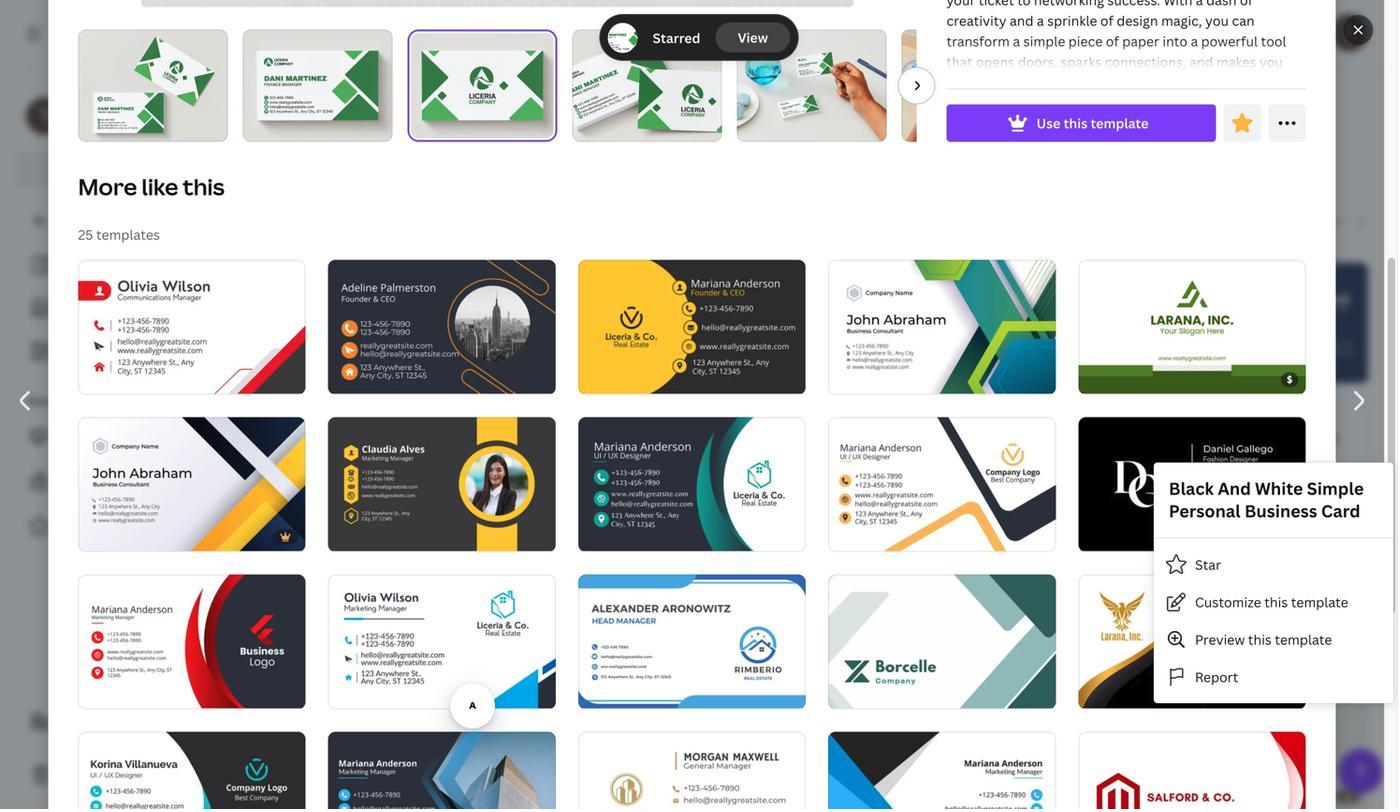 Task type: describe. For each thing, give the bounding box(es) containing it.
0 horizontal spatial black and white simple personal business card image
[[485, 407, 689, 527]]

starred inside status
[[653, 29, 701, 47]]

designs
[[967, 101, 1078, 141]]

canva
[[114, 161, 153, 178]]

1 horizontal spatial black and white simple personal business card image
[[1079, 417, 1307, 551]]

template for customize this template
[[1292, 593, 1349, 611]]

1 of 2 for professional business card image for teal professional business card landscape image
[[842, 529, 873, 542]]

shop popular business card designs
[[549, 101, 1078, 141]]

dark blue modern design branding  business card image
[[78, 417, 306, 551]]

nude minimalist beauty feminine makeup artist business card image
[[938, 690, 1142, 809]]

create
[[60, 713, 102, 731]]

1 for white and blue minimalist modern real estate property business card image
[[592, 687, 597, 699]]

25
[[78, 226, 93, 244]]

view button
[[716, 22, 791, 52]]

1 for professional business card image for teal professional business card landscape image
[[842, 529, 847, 542]]

more like this
[[78, 172, 225, 202]]

professional business card image for teal professional business card landscape image
[[829, 417, 1057, 551]]

template for preview this template
[[1276, 630, 1333, 648]]

blue black modern business card image
[[328, 732, 556, 809]]

1 of 2 for dark blue modern design branding  business card image
[[91, 529, 122, 542]]

back to home
[[60, 212, 147, 230]]

home
[[110, 212, 147, 230]]

professional business card image for blue and black modern professional business card image
[[328, 417, 556, 551]]

of for elegant white and green business card image at the top
[[1100, 372, 1114, 385]]

template for use this template
[[1091, 114, 1149, 132]]

a
[[105, 713, 112, 731]]

1 of 2 for elegant white and green business card image at the top
[[1092, 372, 1123, 385]]

of for teal professional business card landscape image
[[850, 687, 864, 699]]

of for professional business card image for teal professional business card landscape image
[[850, 529, 864, 542]]

create a team
[[60, 713, 148, 731]]

report
[[1196, 668, 1239, 686]]

brand templates link
[[15, 463, 243, 500]]

preview this template
[[1196, 630, 1333, 648]]

get
[[88, 161, 111, 178]]

pink feminine beautiful business women photo salon nail art hair dresser jewelry business cards image
[[258, 550, 463, 671]]

1 $ from the top
[[1288, 373, 1294, 386]]

use this template
[[1037, 114, 1149, 132]]

green and white modern business card image
[[938, 263, 1142, 383]]

2 $ from the top
[[1288, 688, 1294, 700]]

•
[[102, 119, 107, 135]]

personal inside black and white simple personal business card
[[1170, 500, 1241, 523]]

0 vertical spatial red black creative modern business card image
[[258, 263, 463, 383]]

25 templates
[[78, 226, 160, 244]]

black and white dog cat veterinary clinic veterinarian single-side business card image
[[1165, 407, 1369, 527]]

card
[[892, 101, 961, 141]]

white and blue minimalist modern real estate property business card image
[[579, 574, 806, 708]]

status containing view
[[601, 15, 798, 60]]

navy and brown modern business card image
[[712, 403, 916, 523]]

back
[[60, 212, 90, 230]]

1 for elegant white and green business card image at the top
[[1092, 372, 1098, 385]]

and
[[1219, 477, 1252, 500]]

elegant white and green business card image
[[1079, 260, 1307, 394]]

view
[[738, 29, 769, 46]]

of for professional business card image associated with blue and black modern professional business card image
[[350, 529, 364, 542]]

customize
[[1196, 593, 1262, 611]]

more
[[78, 172, 137, 202]]

your content
[[26, 393, 99, 408]]

this for customize
[[1265, 593, 1289, 611]]

orange modern fun photography business card image
[[938, 406, 1142, 523]]

1 for teal professional business card landscape image
[[842, 687, 847, 699]]

templates for all templates
[[83, 256, 147, 274]]

black & white m letter business card design brand identity for digital studio design company image
[[258, 694, 463, 809]]

preview this template link
[[1155, 621, 1394, 658]]

photos
[[64, 299, 108, 317]]

customize this template
[[1196, 593, 1349, 611]]

creative modern business card image for dark blue modern design branding  business card image
[[78, 260, 306, 394]]

black and white simple personal business card
[[1170, 477, 1365, 523]]

business
[[1245, 500, 1318, 523]]

1 for blue and black modern professional business card image
[[342, 687, 347, 699]]

photos link
[[26, 290, 232, 326]]

brown  business card image
[[485, 550, 689, 671]]

teal professional business card landscape image
[[829, 574, 1057, 708]]

to
[[93, 212, 107, 230]]

1 of 2 for dark blue modern design branding  business card image creative modern business card image
[[91, 372, 122, 385]]

your
[[26, 393, 51, 408]]

team
[[116, 713, 148, 731]]

icons
[[64, 342, 98, 360]]

1 vertical spatial red black creative modern business card image
[[78, 574, 306, 708]]

of for creative modern business card image related to professional business card image associated with blue and black modern professional business card image
[[350, 372, 364, 385]]

black & gold elegant business card image
[[485, 263, 689, 383]]

blue and black modern professional business card image
[[328, 574, 556, 708]]

1 for dark blue modern design branding  business card image
[[91, 529, 97, 542]]

templates for 25 templates
[[96, 226, 160, 244]]

of for blue and black modern professional business card image
[[350, 687, 364, 699]]

professional business card image
[[579, 260, 806, 394]]



Task type: locate. For each thing, give the bounding box(es) containing it.
icons link
[[26, 333, 232, 369]]

customize this template link
[[1155, 583, 1394, 621]]

0 vertical spatial simple corporate business card image
[[712, 546, 916, 667]]

status
[[601, 15, 798, 60]]

card
[[1322, 500, 1361, 523]]

1 vertical spatial starred
[[66, 517, 113, 535]]

0 vertical spatial templates
[[96, 226, 160, 244]]

this right the use
[[1064, 114, 1088, 132]]

1 horizontal spatial personal
[[1170, 500, 1241, 523]]

content
[[54, 393, 99, 408]]

0 horizontal spatial creative modern business card image
[[78, 260, 306, 394]]

of for dark blue modern design branding  business card image
[[100, 529, 113, 542]]

white
[[1256, 477, 1304, 500]]

simple corporate business card image
[[712, 546, 916, 667], [579, 732, 806, 809]]

2
[[116, 372, 122, 385], [366, 372, 372, 385], [1117, 372, 1123, 385], [116, 529, 122, 542], [366, 529, 372, 542], [617, 529, 622, 542], [867, 529, 873, 542], [366, 687, 372, 699], [617, 687, 622, 699], [867, 687, 873, 699], [1117, 688, 1123, 700]]

blue minimalist corporate business card image
[[712, 690, 916, 809]]

1 vertical spatial $
[[1288, 688, 1294, 700]]

follow
[[150, 427, 191, 445]]

free
[[75, 119, 99, 135]]

starred link
[[15, 508, 243, 545]]

1 for dark blue modern design branding  business card image creative modern business card image
[[91, 372, 97, 385]]

use this template button
[[947, 105, 1217, 142]]

creative modern business card image for professional business card image associated with blue and black modern professional business card image
[[328, 260, 556, 394]]

create a team button
[[15, 703, 243, 741]]

None search field
[[797, 15, 1061, 52]]

you
[[123, 427, 147, 445]]

this down "customize this template"
[[1249, 630, 1272, 648]]

trash link
[[15, 757, 243, 794]]

1 horizontal spatial creative modern business card image
[[328, 260, 556, 394]]

1 of 2 for professional business card image associated with blue and black modern professional business card image
[[342, 529, 372, 542]]

free •
[[75, 119, 107, 135]]

use
[[1037, 114, 1061, 132]]

$ down preview this template link
[[1288, 688, 1294, 700]]

pink modern wedding organizer business card image
[[938, 546, 1142, 667]]

0 horizontal spatial starred
[[66, 517, 113, 535]]

blue black modern for business card image
[[829, 732, 1057, 809]]

brand
[[66, 472, 104, 490]]

preview
[[1196, 630, 1246, 648]]

1 of 2 for creative modern business card image related to professional business card image associated with blue and black modern professional business card image
[[342, 372, 372, 385]]

template inside button
[[1091, 114, 1149, 132]]

this down star button
[[1265, 593, 1289, 611]]

blue grey minimalist modern business card image
[[1165, 263, 1369, 383]]

this for preview
[[1249, 630, 1272, 648]]

pink aesthetic handwritten wedding agent business card image
[[1165, 550, 1369, 667]]

template
[[1091, 114, 1149, 132], [1292, 593, 1349, 611], [1276, 630, 1333, 648]]

popular
[[633, 101, 751, 141]]

1 horizontal spatial starred
[[653, 29, 701, 47]]

shop
[[549, 101, 626, 141]]

of for dark blue modern design branding  business card image creative modern business card image
[[100, 372, 113, 385]]

personal up the •
[[75, 99, 131, 117]]

1 for creative modern business card image related to professional business card image associated with blue and black modern professional business card image
[[342, 372, 347, 385]]

get canva pro button
[[15, 152, 243, 187]]

1 of 2 link
[[78, 260, 306, 394], [328, 260, 556, 394], [1079, 260, 1307, 394], [78, 417, 306, 551], [328, 417, 556, 551], [579, 417, 806, 551], [829, 417, 1057, 551], [328, 574, 556, 708], [579, 574, 806, 708], [829, 574, 1057, 708], [1079, 574, 1307, 709]]

2 vertical spatial template
[[1276, 630, 1333, 648]]

simple
[[1308, 477, 1365, 500]]

brand templates
[[66, 472, 172, 490]]

all
[[64, 256, 80, 274]]

black and white simple personal business card image
[[485, 407, 689, 527], [1079, 417, 1307, 551]]

trash
[[60, 766, 94, 784]]

templates up all templates link
[[96, 226, 160, 244]]

0 vertical spatial starred
[[653, 29, 701, 47]]

business
[[757, 101, 885, 141]]

0 vertical spatial personal
[[75, 99, 131, 117]]

church button
[[1308, 203, 1369, 238]]

templates down 25 templates
[[83, 256, 147, 274]]

0 horizontal spatial personal
[[75, 99, 131, 117]]

creators you follow link
[[15, 418, 243, 455]]

green modern business card design branding business card image
[[829, 260, 1057, 394]]

get canva pro
[[88, 161, 178, 178]]

starred
[[653, 29, 701, 47], [66, 517, 113, 535]]

creators you follow
[[66, 427, 191, 445]]

$
[[1288, 373, 1294, 386], [1288, 688, 1294, 700]]

all templates link
[[26, 247, 232, 283]]

back to home link
[[15, 202, 243, 240]]

report button
[[1155, 658, 1394, 696]]

0 vertical spatial $
[[1288, 373, 1294, 386]]

template down star button
[[1292, 593, 1349, 611]]

1 vertical spatial templates
[[83, 256, 147, 274]]

black gold modern business card image
[[1079, 574, 1307, 708]]

white red modern business card image
[[1079, 732, 1307, 809]]

of
[[100, 372, 113, 385], [350, 372, 364, 385], [1100, 372, 1114, 385], [100, 529, 113, 542], [350, 529, 364, 542], [600, 529, 614, 542], [850, 529, 864, 542], [350, 687, 364, 699], [600, 687, 614, 699], [850, 687, 864, 699], [1100, 688, 1114, 700]]

star
[[1196, 556, 1222, 573]]

1 vertical spatial template
[[1292, 593, 1349, 611]]

starred left view at the right top of the page
[[653, 29, 701, 47]]

0 vertical spatial template
[[1091, 114, 1149, 132]]

professional business card image
[[258, 407, 463, 527], [328, 417, 556, 551], [829, 417, 1057, 551]]

top level navigation element
[[165, 15, 752, 52]]

2 creative modern business card image from the left
[[328, 260, 556, 394]]

like
[[142, 172, 178, 202]]

red black creative modern business card image
[[258, 263, 463, 383], [78, 574, 306, 708]]

1 of 2
[[91, 372, 122, 385], [342, 372, 372, 385], [1092, 372, 1123, 385], [91, 529, 122, 542], [342, 529, 372, 542], [592, 529, 622, 542], [842, 529, 873, 542], [342, 687, 372, 699], [592, 687, 622, 699], [842, 687, 873, 699], [1092, 688, 1123, 700]]

starred down 'brand'
[[66, 517, 113, 535]]

1 for professional business card image associated with blue and black modern professional business card image
[[342, 529, 347, 542]]

creators
[[66, 427, 120, 445]]

grey black modern elegant name initials monogram business card image
[[712, 263, 916, 379]]

1 of 2 for white and blue minimalist modern real estate property business card image
[[592, 687, 622, 699]]

minimalist beige interior designer business card image
[[1165, 690, 1369, 809]]

1 of 2 for teal professional business card landscape image
[[842, 687, 873, 699]]

of for white and blue minimalist modern real estate property business card image
[[600, 687, 614, 699]]

black
[[1170, 477, 1215, 500]]

$ up black and white dog cat veterinary clinic veterinarian single-side business card image at the right bottom of the page
[[1288, 373, 1294, 386]]

creative modern business card image
[[78, 260, 306, 394], [328, 260, 556, 394]]

star button
[[1155, 546, 1394, 583]]

this inside button
[[1064, 114, 1088, 132]]

this for use
[[1064, 114, 1088, 132]]

church
[[1315, 212, 1362, 229]]

all templates
[[64, 256, 147, 274]]

template down customize this template link
[[1276, 630, 1333, 648]]

blue and white elegant business card image
[[579, 417, 806, 551], [485, 694, 689, 809], [78, 732, 306, 809]]

1
[[124, 119, 130, 135], [91, 372, 97, 385], [342, 372, 347, 385], [1092, 372, 1098, 385], [91, 529, 97, 542], [342, 529, 347, 542], [592, 529, 597, 542], [842, 529, 847, 542], [342, 687, 347, 699], [592, 687, 597, 699], [842, 687, 847, 699], [1092, 688, 1098, 700]]

1 of 2 for blue and black modern professional business card image
[[342, 687, 372, 699]]

1 vertical spatial simple corporate business card image
[[579, 732, 806, 809]]

1 vertical spatial personal
[[1170, 500, 1241, 523]]

templates
[[107, 472, 172, 490]]

1 creative modern business card image from the left
[[78, 260, 306, 394]]

personal up star
[[1170, 500, 1241, 523]]

template right the use
[[1091, 114, 1149, 132]]

templates
[[96, 226, 160, 244], [83, 256, 147, 274]]

pro
[[156, 161, 178, 178]]

this right "pro"
[[183, 172, 225, 202]]

this
[[1064, 114, 1088, 132], [183, 172, 225, 202], [1265, 593, 1289, 611], [1249, 630, 1272, 648]]

personal
[[75, 99, 131, 117], [1170, 500, 1241, 523]]



Task type: vqa. For each thing, say whether or not it's contained in the screenshot.
Professional Business Card image associated with teal professional business card landscape image's 1 OF 2
yes



